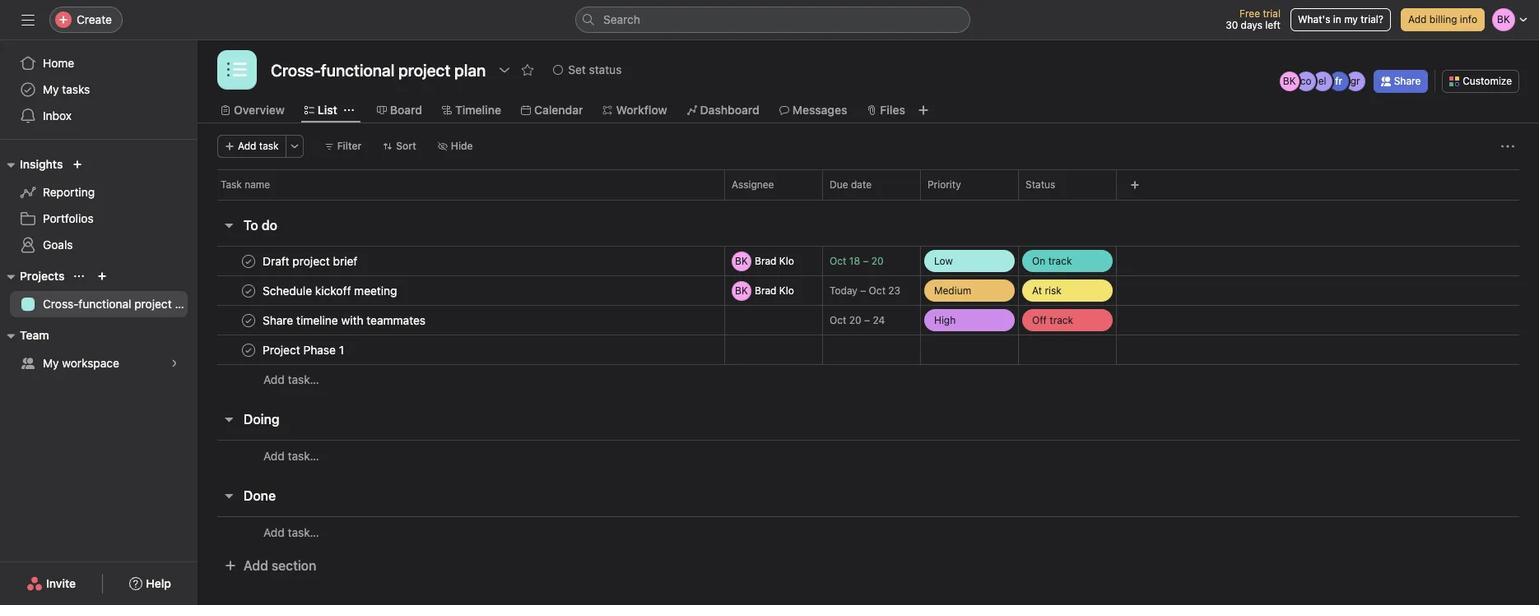 Task type: locate. For each thing, give the bounding box(es) containing it.
1 my from the top
[[43, 82, 59, 96]]

oct left the "18"
[[830, 255, 847, 268]]

row
[[198, 170, 1539, 200], [217, 199, 1520, 201], [198, 246, 1539, 277], [198, 276, 1539, 306], [198, 305, 1539, 336], [198, 335, 1539, 365]]

invite
[[46, 577, 76, 591]]

to do
[[244, 218, 277, 233]]

2 completed checkbox from the top
[[239, 311, 258, 331]]

date
[[851, 179, 872, 191]]

completed checkbox down completed image
[[239, 340, 258, 360]]

collapse task list for this section image for second the add task… row from the bottom of the page
[[222, 413, 235, 426]]

0 vertical spatial task…
[[288, 373, 319, 387]]

cross-functional project plan link
[[10, 291, 197, 318]]

2 klo from the top
[[779, 284, 794, 297]]

2 collapse task list for this section image from the top
[[222, 490, 235, 503]]

0 vertical spatial add task… row
[[198, 365, 1539, 395]]

2 vertical spatial completed checkbox
[[239, 340, 258, 360]]

1 task… from the top
[[288, 373, 319, 387]]

show options image
[[498, 63, 511, 77]]

add task… button for 3rd the add task… row from the bottom of the page
[[263, 371, 319, 389]]

1 completed checkbox from the top
[[239, 281, 258, 301]]

completed image inside schedule kickoff meeting cell
[[239, 281, 258, 301]]

– right the "18"
[[863, 255, 869, 268]]

set
[[568, 63, 586, 77]]

0 vertical spatial completed image
[[239, 251, 258, 271]]

my left tasks
[[43, 82, 59, 96]]

Project Phase 1 text field
[[259, 342, 349, 358]]

add inside add section button
[[244, 559, 268, 574]]

2 add task… from the top
[[263, 449, 319, 463]]

1 vertical spatial klo
[[779, 284, 794, 297]]

low
[[934, 255, 953, 267]]

my down "team"
[[43, 356, 59, 370]]

today
[[830, 285, 858, 297]]

2 add task… row from the top
[[198, 440, 1539, 472]]

collapse task list for this section image left doing button on the left bottom of the page
[[222, 413, 235, 426]]

2 vertical spatial completed image
[[239, 340, 258, 360]]

–
[[863, 255, 869, 268], [860, 285, 866, 297], [864, 314, 870, 327]]

1 add task… button from the top
[[263, 371, 319, 389]]

section
[[272, 559, 316, 574]]

None text field
[[267, 55, 490, 85]]

1 completed image from the top
[[239, 251, 258, 271]]

my workspace link
[[10, 351, 188, 377]]

add task… up 'section'
[[263, 526, 319, 540]]

Draft project brief text field
[[259, 253, 362, 270]]

2 vertical spatial bk
[[735, 284, 748, 297]]

hide button
[[430, 135, 480, 158]]

reporting
[[43, 185, 95, 199]]

low button
[[921, 247, 1018, 276]]

see details, my workspace image
[[170, 359, 179, 369]]

my inside global element
[[43, 82, 59, 96]]

1 vertical spatial add task…
[[263, 449, 319, 463]]

– right today
[[860, 285, 866, 297]]

add task… button up 'section'
[[263, 524, 319, 542]]

2 my from the top
[[43, 356, 59, 370]]

3 add task… from the top
[[263, 526, 319, 540]]

share button
[[1374, 70, 1428, 93]]

1 vertical spatial collapse task list for this section image
[[222, 490, 235, 503]]

0 vertical spatial brad
[[755, 255, 777, 267]]

hide
[[451, 140, 473, 152]]

add task… for 3rd the add task… row from the bottom of the page
[[263, 373, 319, 387]]

0 vertical spatial my
[[43, 82, 59, 96]]

track inside 'dropdown button'
[[1048, 255, 1072, 267]]

add billing info button
[[1401, 8, 1485, 31]]

cross-
[[43, 297, 79, 311]]

0 vertical spatial brad klo
[[755, 255, 794, 267]]

add section button
[[217, 552, 323, 581]]

add task… button inside header to do tree grid
[[263, 371, 319, 389]]

to do button
[[244, 211, 277, 240]]

new image
[[73, 160, 83, 170]]

2 vertical spatial add task…
[[263, 526, 319, 540]]

1 vertical spatial add task… row
[[198, 440, 1539, 472]]

brad klo left today
[[755, 284, 794, 297]]

3 add task… row from the top
[[198, 517, 1539, 548]]

track right the on
[[1048, 255, 1072, 267]]

on
[[1032, 255, 1046, 267]]

add task… button
[[263, 371, 319, 389], [263, 447, 319, 466], [263, 524, 319, 542]]

task
[[259, 140, 279, 152]]

create button
[[49, 7, 123, 33]]

20 right the "18"
[[872, 255, 884, 268]]

task… inside header to do tree grid
[[288, 373, 319, 387]]

– left the 24
[[864, 314, 870, 327]]

20 left the 24
[[849, 314, 862, 327]]

board link
[[377, 101, 422, 119]]

task name
[[221, 179, 270, 191]]

0 vertical spatial oct
[[830, 255, 847, 268]]

home link
[[10, 50, 188, 77]]

1 add task… from the top
[[263, 373, 319, 387]]

add task… button down project phase 1 text field
[[263, 371, 319, 389]]

files link
[[867, 101, 905, 119]]

add task… for first the add task… row from the bottom of the page
[[263, 526, 319, 540]]

days
[[1241, 19, 1263, 31]]

goals link
[[10, 232, 188, 258]]

add left task
[[238, 140, 256, 152]]

task… for second the add task… row from the bottom of the page
[[288, 449, 319, 463]]

collapse task list for this section image left done
[[222, 490, 235, 503]]

add left billing
[[1408, 13, 1427, 26]]

3 task… from the top
[[288, 526, 319, 540]]

add section
[[244, 559, 316, 574]]

2 vertical spatial add task… row
[[198, 517, 1539, 548]]

track inside popup button
[[1050, 314, 1074, 326]]

add task… button down add a task to this section icon
[[263, 447, 319, 466]]

completed checkbox down completed checkbox
[[239, 311, 258, 331]]

collapse task list for this section image for first the add task… row from the bottom of the page
[[222, 490, 235, 503]]

priority
[[928, 179, 961, 191]]

klo left the "18"
[[779, 255, 794, 267]]

inbox
[[43, 109, 72, 123]]

add field image
[[1130, 180, 1140, 190]]

gr
[[1351, 75, 1360, 87]]

1 vertical spatial bk
[[735, 255, 748, 267]]

0 vertical spatial add task… button
[[263, 371, 319, 389]]

add up doing
[[263, 373, 285, 387]]

1 horizontal spatial 20
[[872, 255, 884, 268]]

completed checkbox for oct 20
[[239, 311, 258, 331]]

invite button
[[16, 570, 87, 599]]

oct left 23
[[869, 285, 886, 297]]

doing
[[244, 412, 280, 427]]

2 brad klo from the top
[[755, 284, 794, 297]]

1 vertical spatial add task… button
[[263, 447, 319, 466]]

trial?
[[1361, 13, 1384, 26]]

1 vertical spatial oct
[[869, 285, 886, 297]]

track right off
[[1050, 314, 1074, 326]]

sort
[[396, 140, 416, 152]]

brad klo
[[755, 255, 794, 267], [755, 284, 794, 297]]

add task… down project phase 1 text field
[[263, 373, 319, 387]]

help
[[146, 577, 171, 591]]

completed checkbox inside schedule kickoff meeting cell
[[239, 281, 258, 301]]

add task… button for first the add task… row from the bottom of the page
[[263, 524, 319, 542]]

add left 'section'
[[244, 559, 268, 574]]

teams element
[[0, 321, 198, 380]]

1 collapse task list for this section image from the top
[[222, 413, 235, 426]]

list
[[318, 103, 337, 117]]

task… down project phase 1 text field
[[288, 373, 319, 387]]

set status
[[568, 63, 622, 77]]

messages
[[793, 103, 847, 117]]

insights
[[20, 157, 63, 171]]

cross-functional project plan
[[43, 297, 197, 311]]

task…
[[288, 373, 319, 387], [288, 449, 319, 463], [288, 526, 319, 540]]

customize
[[1463, 75, 1512, 87]]

off track button
[[1019, 306, 1116, 335]]

2 vertical spatial add task… button
[[263, 524, 319, 542]]

files
[[880, 103, 905, 117]]

1 brad from the top
[[755, 255, 777, 267]]

filter
[[337, 140, 362, 152]]

2 add task… button from the top
[[263, 447, 319, 466]]

hide sidebar image
[[21, 13, 35, 26]]

1 add task… row from the top
[[198, 365, 1539, 395]]

draft project brief cell
[[198, 246, 725, 277]]

completed image up completed image
[[239, 281, 258, 301]]

set status button
[[546, 58, 629, 81]]

off
[[1032, 314, 1047, 326]]

share timeline with teammates cell
[[198, 305, 725, 336]]

0 vertical spatial –
[[863, 255, 869, 268]]

30
[[1226, 19, 1238, 31]]

more actions image right task
[[289, 142, 299, 151]]

high button
[[921, 306, 1018, 335]]

tab actions image
[[344, 105, 354, 115]]

tasks
[[62, 82, 90, 96]]

2 vertical spatial task…
[[288, 526, 319, 540]]

klo for today
[[779, 284, 794, 297]]

oct inside row
[[830, 314, 847, 327]]

1 vertical spatial brad klo
[[755, 284, 794, 297]]

my
[[43, 82, 59, 96], [43, 356, 59, 370]]

done
[[244, 489, 276, 504]]

1 vertical spatial my
[[43, 356, 59, 370]]

track for on track
[[1048, 255, 1072, 267]]

on track button
[[1019, 247, 1116, 276]]

– inside row
[[864, 314, 870, 327]]

done button
[[244, 482, 276, 511]]

task… up 'section'
[[288, 526, 319, 540]]

2 task… from the top
[[288, 449, 319, 463]]

my for my workspace
[[43, 356, 59, 370]]

1 vertical spatial track
[[1050, 314, 1074, 326]]

3 completed checkbox from the top
[[239, 340, 258, 360]]

0 vertical spatial collapse task list for this section image
[[222, 413, 235, 426]]

risk
[[1045, 284, 1062, 297]]

more actions image down customize
[[1501, 140, 1515, 153]]

my inside teams element
[[43, 356, 59, 370]]

0 vertical spatial add task…
[[263, 373, 319, 387]]

klo left today
[[779, 284, 794, 297]]

info
[[1460, 13, 1478, 26]]

add task…
[[263, 373, 319, 387], [263, 449, 319, 463], [263, 526, 319, 540]]

2 completed image from the top
[[239, 281, 258, 301]]

2 vertical spatial oct
[[830, 314, 847, 327]]

3 completed image from the top
[[239, 340, 258, 360]]

bk
[[1283, 75, 1296, 87], [735, 255, 748, 267], [735, 284, 748, 297]]

reporting link
[[10, 179, 188, 206]]

completed checkbox inside project phase 1 cell
[[239, 340, 258, 360]]

customize button
[[1442, 70, 1520, 93]]

brad klo down assignee
[[755, 255, 794, 267]]

klo for oct 18
[[779, 255, 794, 267]]

klo
[[779, 255, 794, 267], [779, 284, 794, 297]]

create
[[77, 12, 112, 26]]

0 vertical spatial completed checkbox
[[239, 281, 258, 301]]

Completed checkbox
[[239, 281, 258, 301], [239, 311, 258, 331], [239, 340, 258, 360]]

brad down assignee
[[755, 255, 777, 267]]

more actions image
[[1501, 140, 1515, 153], [289, 142, 299, 151]]

projects
[[20, 269, 65, 283]]

add task… down add a task to this section icon
[[263, 449, 319, 463]]

add task… inside header to do tree grid
[[263, 373, 319, 387]]

header to do tree grid
[[198, 246, 1539, 395]]

add task… button for second the add task… row from the bottom of the page
[[263, 447, 319, 466]]

completed image down completed image
[[239, 340, 258, 360]]

1 vertical spatial task…
[[288, 449, 319, 463]]

due date
[[830, 179, 872, 191]]

my
[[1344, 13, 1358, 26]]

brad for oct 18 – 20
[[755, 255, 777, 267]]

oct down today
[[830, 314, 847, 327]]

0 vertical spatial 20
[[872, 255, 884, 268]]

collapse task list for this section image
[[222, 413, 235, 426], [222, 490, 235, 503]]

1 brad klo from the top
[[755, 255, 794, 267]]

1 vertical spatial completed checkbox
[[239, 311, 258, 331]]

2 vertical spatial –
[[864, 314, 870, 327]]

1 vertical spatial brad
[[755, 284, 777, 297]]

completed image for oct 18 – 20
[[239, 251, 258, 271]]

2 brad from the top
[[755, 284, 777, 297]]

completed image
[[239, 251, 258, 271], [239, 281, 258, 301], [239, 340, 258, 360]]

dashboard link
[[687, 101, 760, 119]]

assignee
[[732, 179, 774, 191]]

brad left today
[[755, 284, 777, 297]]

0 horizontal spatial 20
[[849, 314, 862, 327]]

0 vertical spatial klo
[[779, 255, 794, 267]]

1 vertical spatial 20
[[849, 314, 862, 327]]

projects element
[[0, 262, 198, 321]]

row containing high
[[198, 305, 1539, 336]]

completed image down to on the top of the page
[[239, 251, 258, 271]]

1 klo from the top
[[779, 255, 794, 267]]

add task button
[[217, 135, 286, 158]]

completed image inside draft project brief cell
[[239, 251, 258, 271]]

add task… row
[[198, 365, 1539, 395], [198, 440, 1539, 472], [198, 517, 1539, 548]]

insights element
[[0, 150, 198, 262]]

3 add task… button from the top
[[263, 524, 319, 542]]

completed checkbox up completed image
[[239, 281, 258, 301]]

completed checkbox inside the share timeline with teammates cell
[[239, 311, 258, 331]]

1 vertical spatial completed image
[[239, 281, 258, 301]]

0 vertical spatial track
[[1048, 255, 1072, 267]]

task… down add a task to this section icon
[[288, 449, 319, 463]]

list image
[[227, 60, 247, 80]]



Task type: vqa. For each thing, say whether or not it's contained in the screenshot.
Activity at the bottom of page
no



Task type: describe. For each thing, give the bounding box(es) containing it.
my tasks link
[[10, 77, 188, 103]]

trial
[[1263, 7, 1281, 20]]

functional
[[78, 297, 131, 311]]

add billing info
[[1408, 13, 1478, 26]]

plan
[[175, 297, 197, 311]]

my workspace
[[43, 356, 119, 370]]

completed image for today – oct 23
[[239, 281, 258, 301]]

list link
[[304, 101, 337, 119]]

at
[[1032, 284, 1042, 297]]

free trial 30 days left
[[1226, 7, 1281, 31]]

timeline link
[[442, 101, 501, 119]]

my tasks
[[43, 82, 90, 96]]

add up add section button
[[263, 526, 285, 540]]

off track
[[1032, 314, 1074, 326]]

completed checkbox for today
[[239, 281, 258, 301]]

at risk
[[1032, 284, 1062, 297]]

medium
[[934, 284, 971, 297]]

new project or portfolio image
[[97, 272, 107, 282]]

completed image
[[239, 311, 258, 331]]

medium button
[[921, 277, 1018, 305]]

status
[[589, 63, 622, 77]]

global element
[[0, 40, 198, 139]]

workflow
[[616, 103, 667, 117]]

insights button
[[0, 155, 63, 175]]

do
[[262, 218, 277, 233]]

fr
[[1335, 75, 1343, 87]]

task… for 3rd the add task… row from the bottom of the page
[[288, 373, 319, 387]]

add to starred image
[[521, 63, 534, 77]]

show options, current sort, top image
[[74, 272, 84, 282]]

search button
[[575, 7, 971, 33]]

track for off track
[[1050, 314, 1074, 326]]

– for oct 20
[[864, 314, 870, 327]]

messages link
[[779, 101, 847, 119]]

filter button
[[317, 135, 369, 158]]

el
[[1318, 75, 1327, 87]]

at risk button
[[1019, 277, 1116, 305]]

add inside add task button
[[238, 140, 256, 152]]

23
[[888, 285, 901, 297]]

on track
[[1032, 255, 1072, 267]]

project
[[134, 297, 172, 311]]

task
[[221, 179, 242, 191]]

doing button
[[244, 405, 280, 435]]

in
[[1333, 13, 1342, 26]]

status
[[1026, 179, 1056, 191]]

share
[[1394, 75, 1421, 87]]

add task… for second the add task… row from the bottom of the page
[[263, 449, 319, 463]]

sort button
[[376, 135, 424, 158]]

my for my tasks
[[43, 82, 59, 96]]

show options image
[[897, 180, 907, 190]]

overview link
[[221, 101, 285, 119]]

project phase 1 cell
[[198, 335, 725, 365]]

oct 20 – 24
[[830, 314, 885, 327]]

free
[[1240, 7, 1260, 20]]

calendar link
[[521, 101, 583, 119]]

oct for oct 20 – 24
[[830, 314, 847, 327]]

projects button
[[0, 267, 65, 286]]

workspace
[[62, 356, 119, 370]]

row containing task name
[[198, 170, 1539, 200]]

18
[[849, 255, 860, 268]]

timeline
[[455, 103, 501, 117]]

task… for first the add task… row from the bottom of the page
[[288, 526, 319, 540]]

high
[[934, 314, 956, 326]]

search list box
[[575, 7, 971, 33]]

schedule kickoff meeting cell
[[198, 276, 725, 306]]

what's in my trial? button
[[1291, 8, 1391, 31]]

bk for at risk
[[735, 284, 748, 297]]

dashboard
[[700, 103, 760, 117]]

add down doing
[[263, 449, 285, 463]]

oct 18 – 20
[[830, 255, 884, 268]]

team
[[20, 328, 49, 342]]

brad klo for oct
[[755, 255, 794, 267]]

what's
[[1298, 13, 1331, 26]]

Schedule kickoff meeting text field
[[259, 283, 402, 299]]

inbox link
[[10, 103, 188, 129]]

add a task to this section image
[[288, 413, 301, 426]]

Completed checkbox
[[239, 251, 258, 271]]

oct for oct 18 – 20
[[830, 255, 847, 268]]

0 horizontal spatial more actions image
[[289, 142, 299, 151]]

add task
[[238, 140, 279, 152]]

20 inside row
[[849, 314, 862, 327]]

1 horizontal spatial more actions image
[[1501, 140, 1515, 153]]

bk for on track
[[735, 255, 748, 267]]

overview
[[234, 103, 285, 117]]

completed image inside project phase 1 cell
[[239, 340, 258, 360]]

goals
[[43, 238, 73, 252]]

add inside header to do tree grid
[[263, 373, 285, 387]]

Share timeline with teammates text field
[[259, 312, 431, 329]]

24
[[873, 314, 885, 327]]

calendar
[[534, 103, 583, 117]]

– for oct 18
[[863, 255, 869, 268]]

search
[[603, 12, 640, 26]]

help button
[[119, 570, 182, 599]]

brad klo for today
[[755, 284, 794, 297]]

1 vertical spatial –
[[860, 285, 866, 297]]

add inside button
[[1408, 13, 1427, 26]]

brad for today – oct 23
[[755, 284, 777, 297]]

0 vertical spatial bk
[[1283, 75, 1296, 87]]

home
[[43, 56, 74, 70]]

today – oct 23
[[830, 285, 901, 297]]

collapse task list for this section image
[[222, 219, 235, 232]]

add tab image
[[917, 104, 930, 117]]

team button
[[0, 326, 49, 346]]



